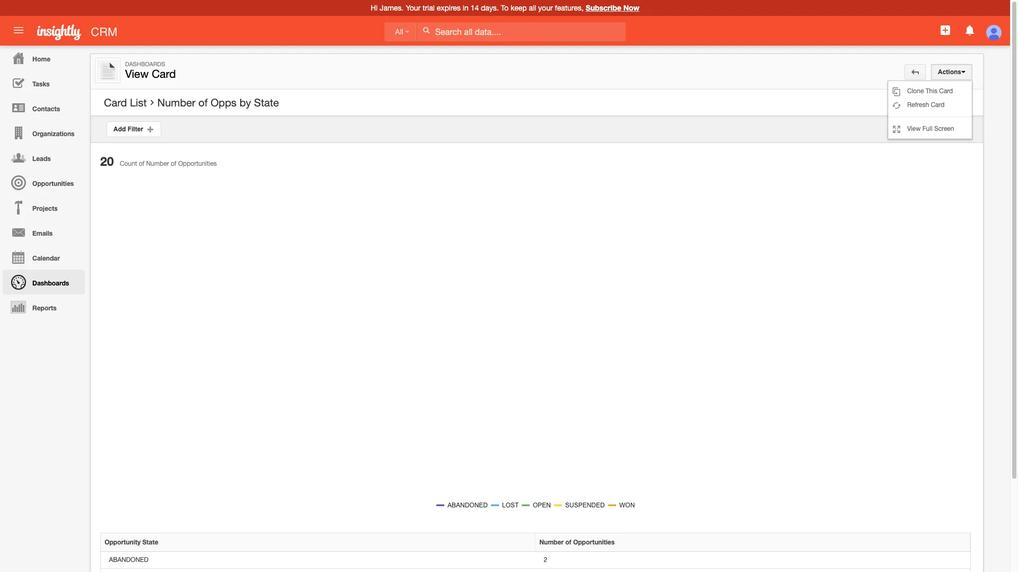 Task type: describe. For each thing, give the bounding box(es) containing it.
add filter link
[[107, 121, 161, 137]]

plus image
[[147, 126, 154, 133]]

all link
[[384, 22, 417, 41]]

clone
[[907, 88, 924, 95]]

organizations
[[32, 130, 75, 138]]

your
[[406, 4, 421, 12]]

of for number of opportunities
[[565, 539, 572, 547]]

0 vertical spatial state
[[254, 97, 279, 109]]

days.
[[481, 4, 499, 12]]

in
[[463, 4, 469, 12]]

of for number of opps by state
[[198, 97, 208, 109]]

20
[[100, 154, 114, 169]]

dashboards view card
[[125, 61, 176, 80]]

add
[[113, 126, 126, 133]]

clone this card
[[907, 88, 953, 95]]

number of opportunities
[[539, 539, 615, 547]]

leads
[[32, 155, 51, 163]]

organizations link
[[3, 120, 85, 145]]

crm
[[91, 25, 117, 39]]

expires
[[437, 4, 461, 12]]

Search all data.... text field
[[417, 22, 626, 41]]

card inside 'button'
[[931, 101, 945, 109]]

refresh card button
[[888, 98, 972, 112]]

subscribe
[[586, 3, 621, 12]]

hi
[[371, 4, 378, 12]]

contacts
[[32, 105, 60, 113]]

opportunities link
[[3, 170, 85, 195]]

of for count of number of opportunities
[[139, 160, 144, 168]]

actions button
[[931, 64, 973, 80]]

abandoned cell
[[101, 553, 536, 570]]

filter
[[128, 126, 143, 133]]

view inside "dashboards view card"
[[125, 67, 149, 80]]

leads link
[[3, 145, 85, 170]]

calendar
[[32, 255, 60, 263]]

features,
[[555, 4, 584, 12]]

this
[[926, 88, 938, 95]]

navigation containing home
[[0, 46, 85, 320]]

reports link
[[3, 295, 85, 320]]

number for number of opportunities
[[539, 539, 564, 547]]

home link
[[3, 46, 85, 71]]

by
[[240, 97, 251, 109]]

number for number of opps by state
[[157, 97, 196, 109]]

back image
[[912, 68, 919, 76]]

1 vertical spatial opportunities
[[32, 180, 74, 188]]

your
[[538, 4, 553, 12]]

card image
[[97, 60, 118, 81]]

james.
[[380, 4, 404, 12]]

list
[[130, 97, 147, 109]]

row containing abandoned
[[101, 553, 971, 570]]

tasks
[[32, 80, 50, 88]]



Task type: locate. For each thing, give the bounding box(es) containing it.
row containing opportunity state
[[101, 534, 971, 553]]

count of number of opportunities
[[120, 160, 217, 168]]

white image
[[423, 27, 430, 34]]

calendar link
[[3, 245, 85, 270]]

1 horizontal spatial state
[[254, 97, 279, 109]]

0 horizontal spatial view
[[125, 67, 149, 80]]

full
[[923, 125, 933, 133]]

projects
[[32, 205, 58, 213]]

home
[[32, 55, 50, 63]]

emails
[[32, 230, 53, 238]]

notifications image
[[963, 24, 976, 37]]

0 horizontal spatial state
[[142, 539, 158, 547]]

0 horizontal spatial dashboards
[[32, 279, 69, 287]]

1 horizontal spatial view
[[907, 125, 921, 133]]

subscribe now link
[[586, 3, 640, 12]]

row group
[[101, 553, 971, 573]]

trial
[[423, 4, 435, 12]]

dashboards up reports link
[[32, 279, 69, 287]]

0 vertical spatial opportunities
[[178, 160, 217, 168]]

1 vertical spatial dashboards
[[32, 279, 69, 287]]

2 cell
[[536, 553, 971, 570]]

hi james. your trial expires in 14 days. to keep all your features, subscribe now
[[371, 3, 640, 12]]

cell
[[101, 570, 536, 573], [536, 570, 971, 573]]

dashboards inside "dashboards" link
[[32, 279, 69, 287]]

count
[[120, 160, 137, 168]]

of
[[198, 97, 208, 109], [139, 160, 144, 168], [171, 160, 176, 168], [565, 539, 572, 547]]

opportunities
[[178, 160, 217, 168], [32, 180, 74, 188], [573, 539, 615, 547]]

dashboards right card image
[[125, 61, 165, 67]]

0 vertical spatial view
[[125, 67, 149, 80]]

dashboards link
[[3, 270, 85, 295]]

card list link
[[104, 97, 147, 109]]

1 vertical spatial number
[[146, 160, 169, 168]]

refresh card
[[907, 101, 945, 109]]

2
[[544, 557, 547, 564]]

all
[[529, 4, 536, 12]]

1 cell from the left
[[101, 570, 536, 573]]

view full screen link
[[888, 122, 972, 136]]

navigation
[[0, 46, 85, 320]]

2 row from the top
[[101, 553, 971, 570]]

keep
[[511, 4, 527, 12]]

dashboards
[[125, 61, 165, 67], [32, 279, 69, 287]]

contacts link
[[3, 95, 85, 120]]

of inside row
[[565, 539, 572, 547]]

row up 2
[[101, 534, 971, 553]]

state right by on the top
[[254, 97, 279, 109]]

view full screen
[[907, 125, 954, 133]]

2 cell from the left
[[536, 570, 971, 573]]

0 horizontal spatial opportunities
[[32, 180, 74, 188]]

dashboards for dashboards
[[32, 279, 69, 287]]

1 vertical spatial view
[[907, 125, 921, 133]]

2 vertical spatial opportunities
[[573, 539, 615, 547]]

add filter
[[113, 126, 147, 133]]

now
[[623, 3, 640, 12]]

reports
[[32, 304, 57, 312]]

abandoned
[[109, 557, 148, 564]]

number of opps by state
[[157, 97, 279, 109]]

1 horizontal spatial dashboards
[[125, 61, 165, 67]]

emails link
[[3, 220, 85, 245]]

dashboards inside "dashboards view card"
[[125, 61, 165, 67]]

number right count
[[146, 160, 169, 168]]

state inside row
[[142, 539, 158, 547]]

screen
[[934, 125, 954, 133]]

2 vertical spatial number
[[539, 539, 564, 547]]

card
[[152, 67, 176, 80], [939, 88, 953, 95], [104, 97, 127, 109], [931, 101, 945, 109]]

opportunity
[[105, 539, 141, 547]]

1 horizontal spatial opportunities
[[178, 160, 217, 168]]

projects link
[[3, 195, 85, 220]]

to
[[501, 4, 509, 12]]

14
[[471, 4, 479, 12]]

clone this card button
[[888, 84, 972, 98]]

opportunity state
[[105, 539, 158, 547]]

number up 2
[[539, 539, 564, 547]]

view up list
[[125, 67, 149, 80]]

opps
[[211, 97, 237, 109]]

state
[[254, 97, 279, 109], [142, 539, 158, 547]]

0 vertical spatial number
[[157, 97, 196, 109]]

all
[[395, 28, 403, 36]]

number
[[157, 97, 196, 109], [146, 160, 169, 168], [539, 539, 564, 547]]

row
[[101, 534, 971, 553], [101, 553, 971, 570], [101, 570, 971, 573]]

3 row from the top
[[101, 570, 971, 573]]

card list
[[104, 97, 147, 109]]

0 vertical spatial dashboards
[[125, 61, 165, 67]]

dashboards for dashboards view card
[[125, 61, 165, 67]]

1 row from the top
[[101, 534, 971, 553]]

state right the opportunity
[[142, 539, 158, 547]]

view left full
[[907, 125, 921, 133]]

card inside button
[[939, 88, 953, 95]]

row down number of opportunities
[[101, 553, 971, 570]]

1 vertical spatial state
[[142, 539, 158, 547]]

number right list
[[157, 97, 196, 109]]

tasks link
[[3, 71, 85, 95]]

actions
[[938, 68, 962, 76]]

2 horizontal spatial opportunities
[[573, 539, 615, 547]]

row down 2
[[101, 570, 971, 573]]

refresh
[[907, 101, 929, 109]]

card inside "dashboards view card"
[[152, 67, 176, 80]]

view
[[125, 67, 149, 80], [907, 125, 921, 133]]

row group containing abandoned
[[101, 553, 971, 573]]



Task type: vqa. For each thing, say whether or not it's contained in the screenshot.
the topmost State
yes



